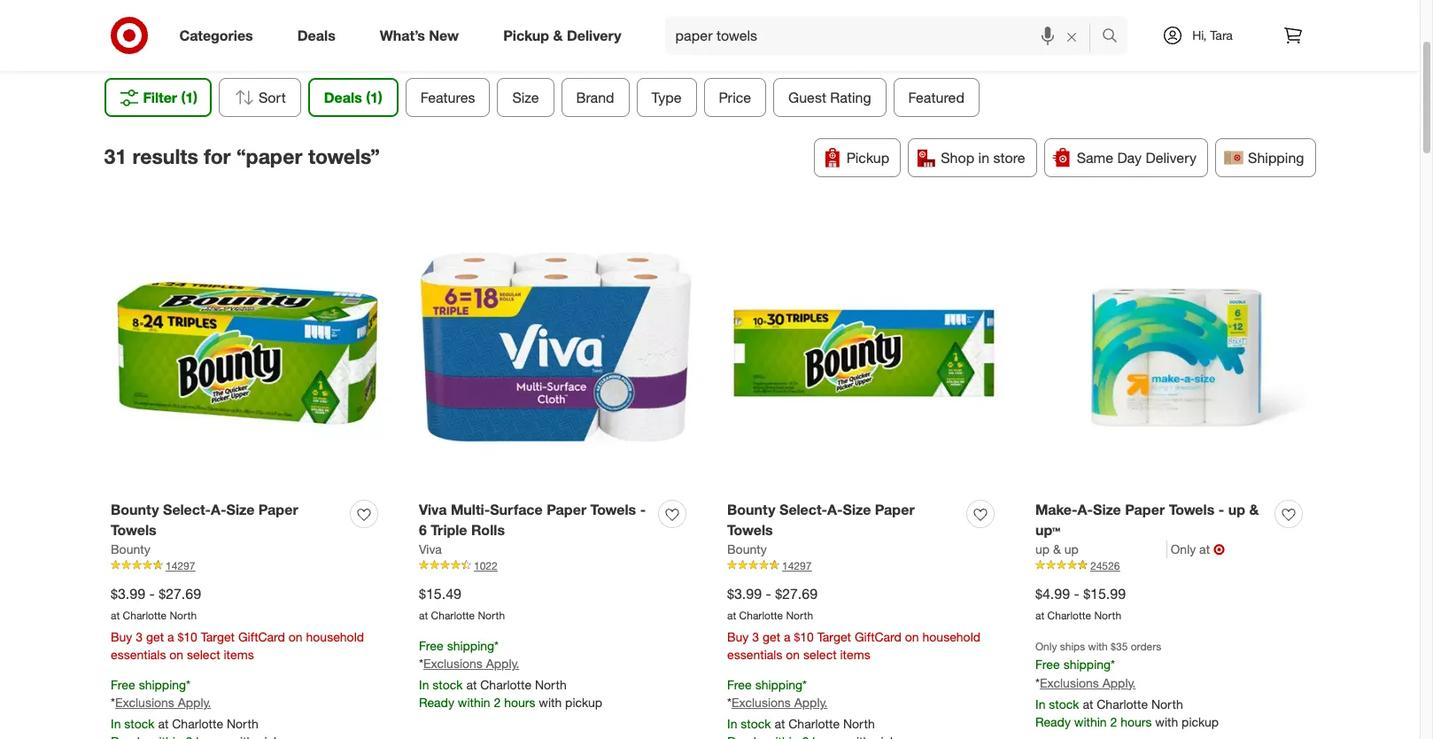 Task type: describe. For each thing, give the bounding box(es) containing it.
31
[[104, 143, 127, 168]]

price button
[[704, 78, 767, 117]]

at inside free shipping * * exclusions apply. in stock at  charlotte north ready within 2 hours with pickup
[[467, 678, 477, 693]]

buy for exclusions apply. link associated with second 14297 link
[[728, 629, 749, 644]]

towels inside make-a-size paper towels - up & up™
[[1170, 501, 1215, 519]]

orders
[[1132, 640, 1162, 653]]

¬
[[1214, 540, 1226, 558]]

shipping button
[[1216, 138, 1317, 177]]

household for second 14297 link
[[923, 629, 981, 644]]

1 target from the left
[[201, 629, 235, 644]]

filter (1)
[[143, 89, 198, 106]]

1 paper from the left
[[259, 501, 298, 519]]

charlotte inside only ships with $35 orders free shipping * * exclusions apply. in stock at  charlotte north ready within 2 hours with pickup
[[1097, 696, 1149, 711]]

apply. inside only ships with $35 orders free shipping * * exclusions apply. in stock at  charlotte north ready within 2 hours with pickup
[[1103, 675, 1136, 690]]

deals for deals
[[298, 26, 336, 44]]

$10 for exclusions apply. link related to first 14297 link
[[178, 629, 198, 644]]

$4.99
[[1036, 585, 1071, 603]]

advertisement region
[[179, 0, 1242, 42]]

for
[[204, 143, 231, 168]]

pickup for pickup & delivery
[[504, 26, 550, 44]]

shipping inside only ships with $35 orders free shipping * * exclusions apply. in stock at  charlotte north ready within 2 hours with pickup
[[1064, 657, 1111, 672]]

same day delivery button
[[1045, 138, 1209, 177]]

hours inside only ships with $35 orders free shipping * * exclusions apply. in stock at  charlotte north ready within 2 hours with pickup
[[1121, 714, 1153, 729]]

bounty select-a-size paper towels link for bounty link for second 14297 link
[[728, 500, 960, 540]]

north inside the $15.49 at charlotte north
[[478, 609, 505, 622]]

only at ¬
[[1171, 540, 1226, 558]]

at inside only ships with $35 orders free shipping * * exclusions apply. in stock at  charlotte north ready within 2 hours with pickup
[[1083, 696, 1094, 711]]

apply. inside free shipping * * exclusions apply. in stock at  charlotte north ready within 2 hours with pickup
[[486, 656, 520, 671]]

2 horizontal spatial with
[[1156, 714, 1179, 729]]

only for ¬
[[1171, 541, 1197, 556]]

items for exclusions apply. link associated with second 14297 link
[[841, 647, 871, 662]]

a- inside make-a-size paper towels - up & up™
[[1078, 501, 1094, 519]]

2 inside free shipping * * exclusions apply. in stock at  charlotte north ready within 2 hours with pickup
[[494, 695, 501, 710]]

hi,
[[1193, 27, 1207, 43]]

& for up
[[1054, 541, 1062, 556]]

items for exclusions apply. link related to first 14297 link
[[224, 647, 254, 662]]

type
[[652, 89, 682, 106]]

$3.99 for first 14297 link
[[111, 585, 145, 603]]

& for delivery
[[553, 26, 563, 44]]

$27.69 for second 14297 link
[[776, 585, 818, 603]]

charlotte inside free shipping * * exclusions apply. in stock at  charlotte north ready within 2 hours with pickup
[[481, 678, 532, 693]]

household for first 14297 link
[[306, 629, 364, 644]]

2 inside only ships with $35 orders free shipping * * exclusions apply. in stock at  charlotte north ready within 2 hours with pickup
[[1111, 714, 1118, 729]]

shipping inside free shipping * * exclusions apply. in stock at  charlotte north ready within 2 hours with pickup
[[447, 638, 495, 653]]

search
[[1094, 28, 1137, 46]]

1 14297 link from the left
[[111, 558, 385, 574]]

$3.99 - $27.69 at charlotte north buy 3 get a $10 target giftcard on household essentials on select items for first 14297 link
[[111, 585, 364, 662]]

new
[[429, 26, 459, 44]]

what's
[[380, 26, 425, 44]]

2 a- from the left
[[828, 501, 843, 519]]

paper inside viva multi-surface paper towels - 6 triple rolls
[[547, 501, 587, 519]]

free shipping * * exclusions apply. for exclusions apply. link related to first 14297 link
[[111, 677, 211, 710]]

same
[[1077, 149, 1114, 167]]

(1) for deals (1)
[[366, 89, 383, 106]]

multi-
[[451, 501, 490, 519]]

rating
[[831, 89, 872, 106]]

free shipping * * exclusions apply. in stock at  charlotte north ready within 2 hours with pickup
[[419, 638, 603, 710]]

towels"
[[308, 143, 380, 168]]

featured
[[909, 89, 965, 106]]

filter (1) button
[[104, 78, 212, 117]]

guest
[[789, 89, 827, 106]]

6
[[419, 521, 427, 539]]

free shipping * * exclusions apply. for exclusions apply. link associated with second 14297 link
[[728, 677, 828, 710]]

charlotte inside the $15.49 at charlotte north
[[431, 609, 475, 622]]

within inside only ships with $35 orders free shipping * * exclusions apply. in stock at  charlotte north ready within 2 hours with pickup
[[1075, 714, 1107, 729]]

in stock at  charlotte north for exclusions apply. link related to first 14297 link
[[111, 717, 259, 732]]

select- for first 14297 link's bounty link
[[163, 501, 211, 519]]

store
[[994, 149, 1026, 167]]

what's new link
[[365, 16, 481, 55]]

ships
[[1061, 640, 1086, 653]]

features
[[421, 89, 475, 106]]

guest rating
[[789, 89, 872, 106]]

brand
[[577, 89, 615, 106]]

$15.99
[[1084, 585, 1127, 603]]

viva link
[[419, 540, 442, 558]]

towels inside viva multi-surface paper towels - 6 triple rolls
[[591, 501, 637, 519]]

brand button
[[561, 78, 630, 117]]

exclusions apply. link for 1022 "link"
[[424, 656, 520, 671]]

sort
[[259, 89, 286, 106]]

shipping
[[1249, 149, 1305, 167]]

exclusions inside free shipping * * exclusions apply. in stock at  charlotte north ready within 2 hours with pickup
[[424, 656, 483, 671]]

$3.99 - $27.69 at charlotte north buy 3 get a $10 target giftcard on household essentials on select items for second 14297 link
[[728, 585, 981, 662]]

deals (1)
[[324, 89, 383, 106]]

tara
[[1211, 27, 1234, 43]]

3 paper from the left
[[875, 501, 915, 519]]

make-a-size paper towels - up & up™
[[1036, 501, 1260, 539]]

$15.49 at charlotte north
[[419, 585, 505, 622]]

viva for viva multi-surface paper towels - 6 triple rolls
[[419, 501, 447, 519]]

only for with
[[1036, 640, 1058, 653]]

day
[[1118, 149, 1142, 167]]

24526 link
[[1036, 558, 1310, 574]]

viva multi-surface paper towels - 6 triple rolls
[[419, 501, 646, 539]]

essentials for exclusions apply. link related to first 14297 link
[[111, 647, 166, 662]]

2 target from the left
[[818, 629, 852, 644]]

buy for exclusions apply. link related to first 14297 link
[[111, 629, 132, 644]]

north inside free shipping * * exclusions apply. in stock at  charlotte north ready within 2 hours with pickup
[[535, 678, 567, 693]]

(1) for filter (1)
[[181, 89, 198, 106]]

& inside make-a-size paper towels - up & up™
[[1250, 501, 1260, 519]]

What can we help you find? suggestions appear below search field
[[665, 16, 1107, 55]]

24526
[[1091, 559, 1121, 572]]

featured button
[[894, 78, 980, 117]]

- for second 14297 link
[[766, 585, 772, 603]]

pickup button
[[814, 138, 902, 177]]

deals for deals (1)
[[324, 89, 362, 106]]

same day delivery
[[1077, 149, 1197, 167]]



Task type: locate. For each thing, give the bounding box(es) containing it.
features button
[[406, 78, 491, 117]]

2 items from the left
[[841, 647, 871, 662]]

0 horizontal spatial in stock at  charlotte north
[[111, 717, 259, 732]]

exclusions apply. link
[[424, 656, 520, 671], [1040, 675, 1136, 690], [115, 695, 211, 710], [732, 695, 828, 710]]

sort button
[[219, 78, 301, 117]]

2 paper from the left
[[547, 501, 587, 519]]

at inside $4.99 - $15.99 at charlotte north
[[1036, 609, 1045, 622]]

0 horizontal spatial select
[[187, 647, 220, 662]]

$15.49
[[419, 585, 462, 603]]

$27.69
[[159, 585, 201, 603], [776, 585, 818, 603]]

- inside $4.99 - $15.99 at charlotte north
[[1075, 585, 1080, 603]]

triple
[[431, 521, 467, 539]]

1 get from the left
[[146, 629, 164, 644]]

2 vertical spatial with
[[1156, 714, 1179, 729]]

$3.99 for second 14297 link
[[728, 585, 762, 603]]

0 horizontal spatial target
[[201, 629, 235, 644]]

0 horizontal spatial 3
[[136, 629, 143, 644]]

0 horizontal spatial free shipping * * exclusions apply.
[[111, 677, 211, 710]]

- for 24526 link
[[1075, 585, 1080, 603]]

pickup for pickup
[[847, 149, 890, 167]]

0 horizontal spatial giftcard
[[238, 629, 285, 644]]

0 horizontal spatial 2
[[494, 695, 501, 710]]

bounty link for first 14297 link
[[111, 540, 150, 558]]

shop in store
[[941, 149, 1026, 167]]

at inside the $15.49 at charlotte north
[[419, 609, 428, 622]]

giftcard for exclusions apply. link associated with second 14297 link
[[855, 629, 902, 644]]

ready
[[419, 695, 455, 710], [1036, 714, 1071, 729]]

1 horizontal spatial hours
[[1121, 714, 1153, 729]]

0 horizontal spatial select-
[[163, 501, 211, 519]]

viva up 6
[[419, 501, 447, 519]]

2 buy from the left
[[728, 629, 749, 644]]

delivery for same day delivery
[[1146, 149, 1197, 167]]

0 vertical spatial 2
[[494, 695, 501, 710]]

1 essentials from the left
[[111, 647, 166, 662]]

charlotte inside $4.99 - $15.99 at charlotte north
[[1048, 609, 1092, 622]]

up™
[[1036, 521, 1061, 539]]

exclusions inside only ships with $35 orders free shipping * * exclusions apply. in stock at  charlotte north ready within 2 hours with pickup
[[1040, 675, 1100, 690]]

up & up link
[[1036, 540, 1168, 558]]

exclusions apply. link for second 14297 link
[[732, 695, 828, 710]]

shipping
[[447, 638, 495, 653], [1064, 657, 1111, 672], [139, 677, 186, 692], [756, 677, 803, 692]]

1 horizontal spatial bounty select-a-size paper towels
[[728, 501, 915, 539]]

pickup & delivery link
[[488, 16, 644, 55]]

giftcard
[[238, 629, 285, 644], [855, 629, 902, 644]]

2 get from the left
[[763, 629, 781, 644]]

1 vertical spatial 2
[[1111, 714, 1118, 729]]

1022 link
[[419, 558, 693, 574]]

2 giftcard from the left
[[855, 629, 902, 644]]

4 paper from the left
[[1126, 501, 1166, 519]]

0 vertical spatial only
[[1171, 541, 1197, 556]]

1 free shipping * * exclusions apply. from the left
[[111, 677, 211, 710]]

bounty link
[[111, 540, 150, 558], [728, 540, 767, 558]]

& inside up & up link
[[1054, 541, 1062, 556]]

1 $27.69 from the left
[[159, 585, 201, 603]]

2 horizontal spatial up
[[1229, 501, 1246, 519]]

in inside free shipping * * exclusions apply. in stock at  charlotte north ready within 2 hours with pickup
[[419, 678, 429, 693]]

3 a- from the left
[[1078, 501, 1094, 519]]

at inside only at ¬
[[1200, 541, 1211, 556]]

1 vertical spatial only
[[1036, 640, 1058, 653]]

0 horizontal spatial bounty select-a-size paper towels
[[111, 501, 298, 539]]

1 horizontal spatial &
[[1054, 541, 1062, 556]]

2 essentials from the left
[[728, 647, 783, 662]]

- inside make-a-size paper towels - up & up™
[[1219, 501, 1225, 519]]

paper inside make-a-size paper towels - up & up™
[[1126, 501, 1166, 519]]

1 horizontal spatial household
[[923, 629, 981, 644]]

0 horizontal spatial a-
[[211, 501, 226, 519]]

essentials for exclusions apply. link associated with second 14297 link
[[728, 647, 783, 662]]

household
[[306, 629, 364, 644], [923, 629, 981, 644]]

0 vertical spatial ready
[[419, 695, 455, 710]]

- for first 14297 link
[[149, 585, 155, 603]]

(1) right filter
[[181, 89, 198, 106]]

1 vertical spatial pickup
[[1182, 714, 1220, 729]]

get for exclusions apply. link related to first 14297 link
[[146, 629, 164, 644]]

0 horizontal spatial up
[[1036, 541, 1050, 556]]

- inside viva multi-surface paper towels - 6 triple rolls
[[640, 501, 646, 519]]

2 select from the left
[[804, 647, 837, 662]]

2 3 from the left
[[753, 629, 760, 644]]

1 buy from the left
[[111, 629, 132, 644]]

31 results for "paper towels"
[[104, 143, 380, 168]]

0 horizontal spatial &
[[553, 26, 563, 44]]

delivery for pickup & delivery
[[567, 26, 622, 44]]

2 $10 from the left
[[794, 629, 814, 644]]

exclusions apply. link for first 14297 link
[[115, 695, 211, 710]]

only
[[1171, 541, 1197, 556], [1036, 640, 1058, 653]]

(1) inside button
[[181, 89, 198, 106]]

14297
[[166, 559, 195, 572], [783, 559, 812, 572]]

$3.99 - $27.69 at charlotte north buy 3 get a $10 target giftcard on household essentials on select items
[[111, 585, 364, 662], [728, 585, 981, 662]]

1 horizontal spatial buy
[[728, 629, 749, 644]]

1 horizontal spatial 3
[[753, 629, 760, 644]]

viva multi-surface paper towels - 6 triple rolls link
[[419, 500, 651, 540]]

$10 for exclusions apply. link associated with second 14297 link
[[794, 629, 814, 644]]

14297 for first 14297 link's bounty link
[[166, 559, 195, 572]]

0 vertical spatial pickup
[[566, 695, 603, 710]]

0 horizontal spatial get
[[146, 629, 164, 644]]

in inside only ships with $35 orders free shipping * * exclusions apply. in stock at  charlotte north ready within 2 hours with pickup
[[1036, 696, 1046, 711]]

up & up
[[1036, 541, 1079, 556]]

0 horizontal spatial $10
[[178, 629, 198, 644]]

&
[[553, 26, 563, 44], [1250, 501, 1260, 519], [1054, 541, 1062, 556]]

ready inside only ships with $35 orders free shipping * * exclusions apply. in stock at  charlotte north ready within 2 hours with pickup
[[1036, 714, 1071, 729]]

1 horizontal spatial up
[[1065, 541, 1079, 556]]

with inside free shipping * * exclusions apply. in stock at  charlotte north ready within 2 hours with pickup
[[539, 695, 562, 710]]

1 $10 from the left
[[178, 629, 198, 644]]

2 bounty select-a-size paper towels link from the left
[[728, 500, 960, 540]]

north inside $4.99 - $15.99 at charlotte north
[[1095, 609, 1122, 622]]

within inside free shipping * * exclusions apply. in stock at  charlotte north ready within 2 hours with pickup
[[458, 695, 491, 710]]

(1)
[[181, 89, 198, 106], [366, 89, 383, 106]]

2 bounty link from the left
[[728, 540, 767, 558]]

only up 24526 link
[[1171, 541, 1197, 556]]

at
[[1200, 541, 1211, 556], [111, 609, 120, 622], [419, 609, 428, 622], [728, 609, 737, 622], [1036, 609, 1045, 622], [467, 678, 477, 693], [1083, 696, 1094, 711], [158, 717, 169, 732], [775, 717, 786, 732]]

1 horizontal spatial a
[[784, 629, 791, 644]]

1 horizontal spatial target
[[818, 629, 852, 644]]

1 horizontal spatial delivery
[[1146, 149, 1197, 167]]

up up 24526 link
[[1229, 501, 1246, 519]]

pickup inside pickup button
[[847, 149, 890, 167]]

2 $27.69 from the left
[[776, 585, 818, 603]]

0 vertical spatial viva
[[419, 501, 447, 519]]

1 3 from the left
[[136, 629, 143, 644]]

$10
[[178, 629, 198, 644], [794, 629, 814, 644]]

0 horizontal spatial only
[[1036, 640, 1058, 653]]

0 horizontal spatial bounty select-a-size paper towels link
[[111, 500, 343, 540]]

price
[[719, 89, 752, 106]]

make-
[[1036, 501, 1078, 519]]

pickup
[[504, 26, 550, 44], [847, 149, 890, 167]]

a for first 14297 link
[[167, 629, 174, 644]]

up inside make-a-size paper towels - up & up™
[[1229, 501, 1246, 519]]

what's new
[[380, 26, 459, 44]]

2 (1) from the left
[[366, 89, 383, 106]]

1 (1) from the left
[[181, 89, 198, 106]]

*
[[495, 638, 499, 653], [419, 656, 424, 671], [1111, 657, 1116, 672], [1036, 675, 1040, 690], [186, 677, 191, 692], [803, 677, 807, 692], [111, 695, 115, 710], [728, 695, 732, 710]]

only ships with $35 orders free shipping * * exclusions apply. in stock at  charlotte north ready within 2 hours with pickup
[[1036, 640, 1220, 729]]

0 horizontal spatial a
[[167, 629, 174, 644]]

1 horizontal spatial select
[[804, 647, 837, 662]]

select- for bounty link for second 14297 link
[[780, 501, 828, 519]]

2 vertical spatial &
[[1054, 541, 1062, 556]]

pickup inside pickup & delivery link
[[504, 26, 550, 44]]

deals link
[[282, 16, 358, 55]]

viva inside viva multi-surface paper towels - 6 triple rolls
[[419, 501, 447, 519]]

1 horizontal spatial free shipping * * exclusions apply.
[[728, 677, 828, 710]]

3 for exclusions apply. link related to first 14297 link
[[136, 629, 143, 644]]

1 horizontal spatial pickup
[[847, 149, 890, 167]]

hours inside free shipping * * exclusions apply. in stock at  charlotte north ready within 2 hours with pickup
[[504, 695, 536, 710]]

items
[[224, 647, 254, 662], [841, 647, 871, 662]]

pickup & delivery
[[504, 26, 622, 44]]

0 horizontal spatial $27.69
[[159, 585, 201, 603]]

1 horizontal spatial 14297 link
[[728, 558, 1001, 574]]

shop in store button
[[909, 138, 1038, 177]]

0 horizontal spatial household
[[306, 629, 364, 644]]

1 vertical spatial hours
[[1121, 714, 1153, 729]]

select for exclusions apply. link associated with second 14297 link
[[804, 647, 837, 662]]

1 vertical spatial pickup
[[847, 149, 890, 167]]

3
[[136, 629, 143, 644], [753, 629, 760, 644]]

2 household from the left
[[923, 629, 981, 644]]

buy
[[111, 629, 132, 644], [728, 629, 749, 644]]

0 horizontal spatial (1)
[[181, 89, 198, 106]]

get for exclusions apply. link associated with second 14297 link
[[763, 629, 781, 644]]

"paper
[[237, 143, 303, 168]]

1 select- from the left
[[163, 501, 211, 519]]

2 14297 link from the left
[[728, 558, 1001, 574]]

1022
[[474, 559, 498, 572]]

bounty select-a-size paper towels link
[[111, 500, 343, 540], [728, 500, 960, 540]]

1 vertical spatial viva
[[419, 541, 442, 556]]

1 in stock at  charlotte north from the left
[[111, 717, 259, 732]]

size inside the size button
[[513, 89, 539, 106]]

stock inside only ships with $35 orders free shipping * * exclusions apply. in stock at  charlotte north ready within 2 hours with pickup
[[1050, 696, 1080, 711]]

0 horizontal spatial buy
[[111, 629, 132, 644]]

$27.69 for first 14297 link
[[159, 585, 201, 603]]

1 $3.99 - $27.69 at charlotte north buy 3 get a $10 target giftcard on household essentials on select items from the left
[[111, 585, 364, 662]]

1 horizontal spatial bounty select-a-size paper towels link
[[728, 500, 960, 540]]

1 horizontal spatial ready
[[1036, 714, 1071, 729]]

target
[[201, 629, 235, 644], [818, 629, 852, 644]]

only inside only ships with $35 orders free shipping * * exclusions apply. in stock at  charlotte north ready within 2 hours with pickup
[[1036, 640, 1058, 653]]

1 household from the left
[[306, 629, 364, 644]]

0 vertical spatial pickup
[[504, 26, 550, 44]]

1 vertical spatial &
[[1250, 501, 1260, 519]]

0 horizontal spatial pickup
[[504, 26, 550, 44]]

guest rating button
[[774, 78, 887, 117]]

1 vertical spatial ready
[[1036, 714, 1071, 729]]

1 horizontal spatial 2
[[1111, 714, 1118, 729]]

0 horizontal spatial 14297 link
[[111, 558, 385, 574]]

0 horizontal spatial with
[[539, 695, 562, 710]]

up down up™
[[1036, 541, 1050, 556]]

delivery right day
[[1146, 149, 1197, 167]]

surface
[[490, 501, 543, 519]]

0 vertical spatial delivery
[[567, 26, 622, 44]]

14297 link
[[111, 558, 385, 574], [728, 558, 1001, 574]]

0 horizontal spatial $3.99 - $27.69 at charlotte north buy 3 get a $10 target giftcard on household essentials on select items
[[111, 585, 364, 662]]

paper
[[259, 501, 298, 519], [547, 501, 587, 519], [875, 501, 915, 519], [1126, 501, 1166, 519]]

categories link
[[164, 16, 275, 55]]

1 horizontal spatial items
[[841, 647, 871, 662]]

a-
[[211, 501, 226, 519], [828, 501, 843, 519], [1078, 501, 1094, 519]]

1 vertical spatial within
[[1075, 714, 1107, 729]]

1 select from the left
[[187, 647, 220, 662]]

hi, tara
[[1193, 27, 1234, 43]]

size inside make-a-size paper towels - up & up™
[[1094, 501, 1122, 519]]

0 horizontal spatial pickup
[[566, 695, 603, 710]]

1 horizontal spatial get
[[763, 629, 781, 644]]

pickup inside only ships with $35 orders free shipping * * exclusions apply. in stock at  charlotte north ready within 2 hours with pickup
[[1182, 714, 1220, 729]]

size button
[[498, 78, 554, 117]]

viva for viva
[[419, 541, 442, 556]]

deals up deals (1)
[[298, 26, 336, 44]]

1 14297 from the left
[[166, 559, 195, 572]]

1 horizontal spatial giftcard
[[855, 629, 902, 644]]

stock inside free shipping * * exclusions apply. in stock at  charlotte north ready within 2 hours with pickup
[[433, 678, 463, 693]]

select for exclusions apply. link related to first 14297 link
[[187, 647, 220, 662]]

shop
[[941, 149, 975, 167]]

1 a from the left
[[167, 629, 174, 644]]

2 viva from the top
[[419, 541, 442, 556]]

0 vertical spatial within
[[458, 695, 491, 710]]

& inside pickup & delivery link
[[553, 26, 563, 44]]

1 items from the left
[[224, 647, 254, 662]]

free
[[419, 638, 444, 653], [1036, 657, 1061, 672], [111, 677, 135, 692], [728, 677, 752, 692]]

1 horizontal spatial $3.99 - $27.69 at charlotte north buy 3 get a $10 target giftcard on household essentials on select items
[[728, 585, 981, 662]]

0 horizontal spatial essentials
[[111, 647, 166, 662]]

0 horizontal spatial 14297
[[166, 559, 195, 572]]

1 horizontal spatial $3.99
[[728, 585, 762, 603]]

bounty select-a-size paper towels image
[[111, 216, 385, 490], [111, 216, 385, 490], [728, 216, 1001, 490], [728, 216, 1001, 490]]

delivery inside button
[[1146, 149, 1197, 167]]

0 horizontal spatial $3.99
[[111, 585, 145, 603]]

north
[[170, 609, 197, 622], [478, 609, 505, 622], [787, 609, 814, 622], [1095, 609, 1122, 622], [535, 678, 567, 693], [1152, 696, 1184, 711], [227, 717, 259, 732], [844, 717, 875, 732]]

make-a-size paper towels - up & up™ link
[[1036, 500, 1268, 540]]

1 giftcard from the left
[[238, 629, 285, 644]]

2 horizontal spatial &
[[1250, 501, 1260, 519]]

2 free shipping * * exclusions apply. from the left
[[728, 677, 828, 710]]

1 vertical spatial delivery
[[1146, 149, 1197, 167]]

2 select- from the left
[[780, 501, 828, 519]]

delivery up brand button
[[567, 26, 622, 44]]

1 bounty select-a-size paper towels link from the left
[[111, 500, 343, 540]]

1 horizontal spatial with
[[1089, 640, 1109, 653]]

1 bounty select-a-size paper towels from the left
[[111, 501, 298, 539]]

viva down 6
[[419, 541, 442, 556]]

2 bounty select-a-size paper towels from the left
[[728, 501, 915, 539]]

0 vertical spatial deals
[[298, 26, 336, 44]]

2 $3.99 - $27.69 at charlotte north buy 3 get a $10 target giftcard on household essentials on select items from the left
[[728, 585, 981, 662]]

1 bounty link from the left
[[111, 540, 150, 558]]

pickup
[[566, 695, 603, 710], [1182, 714, 1220, 729]]

free inside only ships with $35 orders free shipping * * exclusions apply. in stock at  charlotte north ready within 2 hours with pickup
[[1036, 657, 1061, 672]]

1 vertical spatial with
[[539, 695, 562, 710]]

1 viva from the top
[[419, 501, 447, 519]]

0 horizontal spatial hours
[[504, 695, 536, 710]]

make-a-size paper towels - up & up™ image
[[1036, 216, 1310, 490], [1036, 216, 1310, 490]]

1 horizontal spatial $27.69
[[776, 585, 818, 603]]

delivery
[[567, 26, 622, 44], [1146, 149, 1197, 167]]

only left ships
[[1036, 640, 1058, 653]]

1 horizontal spatial within
[[1075, 714, 1107, 729]]

1 horizontal spatial select-
[[780, 501, 828, 519]]

pickup down rating
[[847, 149, 890, 167]]

(1) up towels" at left top
[[366, 89, 383, 106]]

categories
[[179, 26, 253, 44]]

$4.99 - $15.99 at charlotte north
[[1036, 585, 1127, 622]]

1 horizontal spatial pickup
[[1182, 714, 1220, 729]]

0 vertical spatial &
[[553, 26, 563, 44]]

search button
[[1094, 16, 1137, 58]]

viva multi-surface paper towels - 6 triple rolls image
[[419, 216, 693, 490], [419, 216, 693, 490]]

results
[[132, 143, 198, 168]]

14297 for bounty link for second 14297 link
[[783, 559, 812, 572]]

towels
[[591, 501, 637, 519], [1170, 501, 1215, 519], [111, 521, 157, 539], [728, 521, 773, 539]]

get
[[146, 629, 164, 644], [763, 629, 781, 644]]

0 vertical spatial with
[[1089, 640, 1109, 653]]

bounty link for second 14297 link
[[728, 540, 767, 558]]

1 horizontal spatial a-
[[828, 501, 843, 519]]

sponsored
[[1190, 43, 1242, 56]]

2 14297 from the left
[[783, 559, 812, 572]]

0 horizontal spatial bounty link
[[111, 540, 150, 558]]

1 horizontal spatial 14297
[[783, 559, 812, 572]]

essentials
[[111, 647, 166, 662], [728, 647, 783, 662]]

a
[[167, 629, 174, 644], [784, 629, 791, 644]]

filter
[[143, 89, 177, 106]]

bounty
[[111, 501, 159, 519], [728, 501, 776, 519], [111, 541, 150, 556], [728, 541, 767, 556]]

north inside only ships with $35 orders free shipping * * exclusions apply. in stock at  charlotte north ready within 2 hours with pickup
[[1152, 696, 1184, 711]]

1 horizontal spatial only
[[1171, 541, 1197, 556]]

1 $3.99 from the left
[[111, 585, 145, 603]]

1 horizontal spatial (1)
[[366, 89, 383, 106]]

0 horizontal spatial delivery
[[567, 26, 622, 44]]

1 horizontal spatial bounty link
[[728, 540, 767, 558]]

giftcard for exclusions apply. link related to first 14297 link
[[238, 629, 285, 644]]

0 horizontal spatial ready
[[419, 695, 455, 710]]

1 horizontal spatial essentials
[[728, 647, 783, 662]]

apply.
[[486, 656, 520, 671], [1103, 675, 1136, 690], [178, 695, 211, 710], [795, 695, 828, 710]]

2 in stock at  charlotte north from the left
[[728, 717, 875, 732]]

free inside free shipping * * exclusions apply. in stock at  charlotte north ready within 2 hours with pickup
[[419, 638, 444, 653]]

only inside only at ¬
[[1171, 541, 1197, 556]]

in stock at  charlotte north for exclusions apply. link associated with second 14297 link
[[728, 717, 875, 732]]

charlotte
[[123, 609, 167, 622], [431, 609, 475, 622], [740, 609, 784, 622], [1048, 609, 1092, 622], [481, 678, 532, 693], [1097, 696, 1149, 711], [172, 717, 223, 732], [789, 717, 840, 732]]

ready inside free shipping * * exclusions apply. in stock at  charlotte north ready within 2 hours with pickup
[[419, 695, 455, 710]]

3 for exclusions apply. link associated with second 14297 link
[[753, 629, 760, 644]]

deals up towels" at left top
[[324, 89, 362, 106]]

pickup up the size button
[[504, 26, 550, 44]]

hours
[[504, 695, 536, 710], [1121, 714, 1153, 729]]

2 a from the left
[[784, 629, 791, 644]]

1 vertical spatial deals
[[324, 89, 362, 106]]

2 $3.99 from the left
[[728, 585, 762, 603]]

0 horizontal spatial items
[[224, 647, 254, 662]]

bounty select-a-size paper towels link for first 14297 link's bounty link
[[111, 500, 343, 540]]

in
[[979, 149, 990, 167]]

rolls
[[471, 521, 505, 539]]

2 horizontal spatial a-
[[1078, 501, 1094, 519]]

0 horizontal spatial within
[[458, 695, 491, 710]]

pickup inside free shipping * * exclusions apply. in stock at  charlotte north ready within 2 hours with pickup
[[566, 695, 603, 710]]

type button
[[637, 78, 697, 117]]

1 horizontal spatial $10
[[794, 629, 814, 644]]

1 horizontal spatial in stock at  charlotte north
[[728, 717, 875, 732]]

select-
[[163, 501, 211, 519], [780, 501, 828, 519]]

a for second 14297 link
[[784, 629, 791, 644]]

1 a- from the left
[[211, 501, 226, 519]]

$35
[[1111, 640, 1129, 653]]

up down make-
[[1065, 541, 1079, 556]]

0 vertical spatial hours
[[504, 695, 536, 710]]



Task type: vqa. For each thing, say whether or not it's contained in the screenshot.
Marble's to
no



